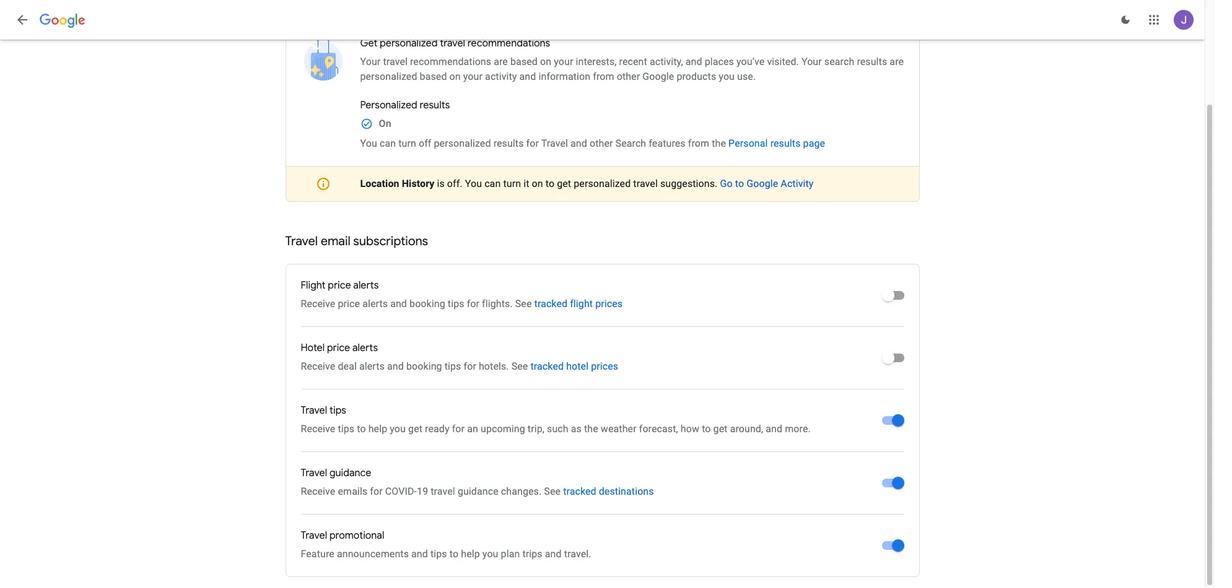 Task type: vqa. For each thing, say whether or not it's contained in the screenshot.


Task type: describe. For each thing, give the bounding box(es) containing it.
tracked inside travel guidance receive emails for covid-19 travel guidance changes. see tracked destinations
[[563, 486, 597, 498]]

suggestions.
[[661, 178, 718, 190]]

information
[[539, 71, 591, 82]]

1 vertical spatial recommendations
[[410, 56, 492, 68]]

tracked for flight price alerts
[[535, 298, 568, 310]]

announcements
[[337, 548, 409, 560]]

tracked flight prices link
[[535, 298, 623, 310]]

tips inside hotel price alerts receive deal alerts and booking tips for hotels. see tracked hotel prices
[[445, 361, 461, 372]]

on
[[379, 118, 391, 130]]

receive inside hotel price alerts receive deal alerts and booking tips for hotels. see tracked hotel prices
[[301, 361, 336, 372]]

prices for hotel price alerts
[[591, 361, 619, 372]]

covid-
[[385, 486, 417, 498]]

price for flight
[[328, 279, 351, 292]]

1 vertical spatial your
[[463, 71, 483, 82]]

1 vertical spatial on
[[450, 71, 461, 82]]

tracked hotel prices link
[[531, 361, 619, 372]]

feature
[[301, 548, 335, 560]]

you've
[[737, 56, 765, 68]]

personal
[[729, 138, 768, 149]]

flights.
[[482, 298, 513, 310]]

personalized right get
[[380, 37, 438, 50]]

to inside 'travel promotional feature announcements and tips to help you plan trips and travel.'
[[450, 548, 459, 560]]

interests,
[[576, 56, 617, 68]]

go
[[720, 178, 733, 190]]

emails
[[338, 486, 368, 498]]

0 horizontal spatial get
[[408, 423, 423, 435]]

from inside get personalized travel recommendations your travel recommendations are based on your interests, recent activity, and places you've visited. your search results are personalized based on your activity and information from other google products you use.
[[593, 71, 615, 82]]

travel.
[[564, 548, 592, 560]]

and inside flight price alerts receive price alerts and booking tips for flights. see tracked flight prices
[[391, 298, 407, 310]]

travel guidance receive emails for covid-19 travel guidance changes. see tracked destinations
[[301, 467, 654, 498]]

use.
[[738, 71, 756, 82]]

travel for travel promotional feature announcements and tips to help you plan trips and travel.
[[301, 530, 327, 542]]

1 are from the left
[[494, 56, 508, 68]]

the inside travel tips receive tips to help you get ready for an upcoming trip, such as the weather forecast, how to get around, and more.
[[584, 423, 599, 435]]

how
[[681, 423, 700, 435]]

trip,
[[528, 423, 545, 435]]

1 horizontal spatial the
[[712, 138, 726, 149]]

0 vertical spatial on
[[540, 56, 552, 68]]

get personalized travel recommendations your travel recommendations are based on your interests, recent activity, and places you've visited. your search results are personalized based on your activity and information from other google products you use.
[[360, 37, 904, 82]]

help inside travel tips receive tips to help you get ready for an upcoming trip, such as the weather forecast, how to get around, and more.
[[369, 423, 387, 435]]

0 vertical spatial your
[[554, 56, 574, 68]]

results inside get personalized travel recommendations your travel recommendations are based on your interests, recent activity, and places you've visited. your search results are personalized based on your activity and information from other google products you use.
[[857, 56, 888, 68]]

it
[[524, 178, 530, 190]]

activity
[[781, 178, 814, 190]]

promotional
[[330, 530, 384, 542]]

you can turn off personalized results for travel and other search features from the personal results page
[[360, 138, 826, 149]]

price for hotel
[[327, 342, 350, 354]]

and inside hotel price alerts receive deal alerts and booking tips for hotels. see tracked hotel prices
[[387, 361, 404, 372]]

0 horizontal spatial based
[[420, 71, 447, 82]]

personalized results
[[360, 99, 450, 112]]

for inside travel guidance receive emails for covid-19 travel guidance changes. see tracked destinations
[[370, 486, 383, 498]]

as
[[571, 423, 582, 435]]

subscriptions
[[353, 234, 428, 249]]

1 vertical spatial price
[[338, 298, 360, 310]]

results left "page"
[[771, 138, 801, 149]]

booking for flight price alerts
[[410, 298, 445, 310]]

recent
[[619, 56, 648, 68]]

0 vertical spatial guidance
[[330, 467, 371, 480]]

off.
[[447, 178, 463, 190]]

you inside 'travel promotional feature announcements and tips to help you plan trips and travel.'
[[483, 548, 499, 560]]

2 your from the left
[[802, 56, 822, 68]]

travel email subscriptions
[[285, 234, 428, 249]]

more.
[[785, 423, 811, 435]]

get
[[360, 37, 378, 50]]

tracked destinations link
[[563, 486, 654, 498]]

see for hotel price alerts
[[512, 361, 528, 372]]

results up it
[[494, 138, 524, 149]]

visited.
[[767, 56, 799, 68]]

hotels.
[[479, 361, 509, 372]]

personalized up personalized
[[360, 71, 417, 82]]

around,
[[730, 423, 764, 435]]

19
[[417, 486, 428, 498]]

weather
[[601, 423, 637, 435]]

search
[[616, 138, 647, 149]]

1 vertical spatial guidance
[[458, 486, 499, 498]]

0 vertical spatial you
[[360, 138, 377, 149]]

prices for flight price alerts
[[596, 298, 623, 310]]

travel for travel email subscriptions
[[285, 234, 318, 249]]



Task type: locate. For each thing, give the bounding box(es) containing it.
see for flight price alerts
[[515, 298, 532, 310]]

1 horizontal spatial google
[[747, 178, 779, 190]]

location history is off. you can turn it on to get personalized travel suggestions. go to google activity
[[360, 178, 814, 190]]

0 horizontal spatial your
[[463, 71, 483, 82]]

0 vertical spatial can
[[380, 138, 396, 149]]

your down get
[[360, 56, 381, 68]]

booking inside hotel price alerts receive deal alerts and booking tips for hotels. see tracked hotel prices
[[406, 361, 442, 372]]

for
[[526, 138, 539, 149], [467, 298, 480, 310], [464, 361, 477, 372], [452, 423, 465, 435], [370, 486, 383, 498]]

1 vertical spatial you
[[390, 423, 406, 435]]

tips
[[448, 298, 465, 310], [445, 361, 461, 372], [330, 405, 346, 417], [338, 423, 355, 435], [431, 548, 447, 560]]

destinations
[[599, 486, 654, 498]]

see inside flight price alerts receive price alerts and booking tips for flights. see tracked flight prices
[[515, 298, 532, 310]]

upcoming
[[481, 423, 525, 435]]

1 vertical spatial turn
[[503, 178, 521, 190]]

you
[[719, 71, 735, 82], [390, 423, 406, 435], [483, 548, 499, 560]]

you inside get personalized travel recommendations your travel recommendations are based on your interests, recent activity, and places you've visited. your search results are personalized based on your activity and information from other google products you use.
[[719, 71, 735, 82]]

0 vertical spatial prices
[[596, 298, 623, 310]]

0 horizontal spatial help
[[369, 423, 387, 435]]

get left ready
[[408, 423, 423, 435]]

other down recent
[[617, 71, 640, 82]]

0 horizontal spatial google
[[643, 71, 674, 82]]

hotel
[[301, 342, 325, 354]]

1 horizontal spatial your
[[554, 56, 574, 68]]

flight
[[301, 279, 326, 292]]

prices inside hotel price alerts receive deal alerts and booking tips for hotels. see tracked hotel prices
[[591, 361, 619, 372]]

and inside travel tips receive tips to help you get ready for an upcoming trip, such as the weather forecast, how to get around, and more.
[[766, 423, 783, 435]]

travel
[[440, 37, 465, 50], [383, 56, 408, 68], [634, 178, 658, 190], [431, 486, 455, 498]]

0 horizontal spatial are
[[494, 56, 508, 68]]

prices inside flight price alerts receive price alerts and booking tips for flights. see tracked flight prices
[[596, 298, 623, 310]]

results right search
[[857, 56, 888, 68]]

help left ready
[[369, 423, 387, 435]]

1 horizontal spatial other
[[617, 71, 640, 82]]

get
[[557, 178, 572, 190], [408, 423, 423, 435], [714, 423, 728, 435]]

1 horizontal spatial based
[[511, 56, 538, 68]]

to
[[546, 178, 555, 190], [735, 178, 744, 190], [357, 423, 366, 435], [702, 423, 711, 435], [450, 548, 459, 560]]

booking for hotel price alerts
[[406, 361, 442, 372]]

recommendations
[[468, 37, 550, 50], [410, 56, 492, 68]]

changes.
[[501, 486, 542, 498]]

for left an
[[452, 423, 465, 435]]

turn left the off
[[399, 138, 416, 149]]

prices right hotel on the left
[[591, 361, 619, 372]]

page
[[804, 138, 826, 149]]

0 horizontal spatial guidance
[[330, 467, 371, 480]]

on right it
[[532, 178, 543, 190]]

personal results page link
[[729, 138, 826, 149]]

price inside hotel price alerts receive deal alerts and booking tips for hotels. see tracked hotel prices
[[327, 342, 350, 354]]

can
[[380, 138, 396, 149], [485, 178, 501, 190]]

you down places
[[719, 71, 735, 82]]

0 vertical spatial the
[[712, 138, 726, 149]]

see inside hotel price alerts receive deal alerts and booking tips for hotels. see tracked hotel prices
[[512, 361, 528, 372]]

flight price alerts receive price alerts and booking tips for flights. see tracked flight prices
[[301, 279, 623, 310]]

can left it
[[485, 178, 501, 190]]

0 horizontal spatial the
[[584, 423, 599, 435]]

for for flight price alerts
[[467, 298, 480, 310]]

travel inside travel guidance receive emails for covid-19 travel guidance changes. see tracked destinations
[[431, 486, 455, 498]]

travel tips receive tips to help you get ready for an upcoming trip, such as the weather forecast, how to get around, and more.
[[301, 405, 811, 435]]

can down the on
[[380, 138, 396, 149]]

turn left it
[[503, 178, 521, 190]]

0 vertical spatial google
[[643, 71, 674, 82]]

personalized down you can turn off personalized results for travel and other search features from the personal results page at the top of the page
[[574, 178, 631, 190]]

2 horizontal spatial get
[[714, 423, 728, 435]]

you left ready
[[390, 423, 406, 435]]

tracked
[[535, 298, 568, 310], [531, 361, 564, 372], [563, 486, 597, 498]]

1 vertical spatial the
[[584, 423, 599, 435]]

2 are from the left
[[890, 56, 904, 68]]

tips inside 'travel promotional feature announcements and tips to help you plan trips and travel.'
[[431, 548, 447, 560]]

the left personal
[[712, 138, 726, 149]]

your
[[360, 56, 381, 68], [802, 56, 822, 68]]

travel for travel guidance receive emails for covid-19 travel guidance changes. see tracked destinations
[[301, 467, 327, 480]]

see right flights.
[[515, 298, 532, 310]]

1 vertical spatial can
[[485, 178, 501, 190]]

for right emails
[[370, 486, 383, 498]]

email
[[321, 234, 351, 249]]

tracked inside hotel price alerts receive deal alerts and booking tips for hotels. see tracked hotel prices
[[531, 361, 564, 372]]

2 vertical spatial price
[[327, 342, 350, 354]]

such
[[547, 423, 569, 435]]

travel inside travel tips receive tips to help you get ready for an upcoming trip, such as the weather forecast, how to get around, and more.
[[301, 405, 327, 417]]

tracked left hotel on the left
[[531, 361, 564, 372]]

from
[[593, 71, 615, 82], [688, 138, 710, 149]]

get right it
[[557, 178, 572, 190]]

2 vertical spatial on
[[532, 178, 543, 190]]

see
[[515, 298, 532, 310], [512, 361, 528, 372], [544, 486, 561, 498]]

1 vertical spatial from
[[688, 138, 710, 149]]

0 vertical spatial recommendations
[[468, 37, 550, 50]]

receive inside flight price alerts receive price alerts and booking tips for flights. see tracked flight prices
[[301, 298, 336, 310]]

1 horizontal spatial you
[[465, 178, 482, 190]]

0 horizontal spatial you
[[390, 423, 406, 435]]

for for hotel price alerts
[[464, 361, 477, 372]]

0 vertical spatial help
[[369, 423, 387, 435]]

turn
[[399, 138, 416, 149], [503, 178, 521, 190]]

1 receive from the top
[[301, 298, 336, 310]]

trips
[[523, 548, 543, 560]]

1 vertical spatial you
[[465, 178, 482, 190]]

for left flights.
[[467, 298, 480, 310]]

1 horizontal spatial help
[[461, 548, 480, 560]]

tracked left destinations
[[563, 486, 597, 498]]

1 horizontal spatial your
[[802, 56, 822, 68]]

0 vertical spatial tracked
[[535, 298, 568, 310]]

an
[[467, 423, 478, 435]]

travel inside travel guidance receive emails for covid-19 travel guidance changes. see tracked destinations
[[301, 467, 327, 480]]

help inside 'travel promotional feature announcements and tips to help you plan trips and travel.'
[[461, 548, 480, 560]]

google inside get personalized travel recommendations your travel recommendations are based on your interests, recent activity, and places you've visited. your search results are personalized based on your activity and information from other google products you use.
[[643, 71, 674, 82]]

results up the off
[[420, 99, 450, 112]]

and
[[686, 56, 703, 68], [520, 71, 536, 82], [571, 138, 587, 149], [391, 298, 407, 310], [387, 361, 404, 372], [766, 423, 783, 435], [412, 548, 428, 560], [545, 548, 562, 560]]

plan
[[501, 548, 520, 560]]

tracked inside flight price alerts receive price alerts and booking tips for flights. see tracked flight prices
[[535, 298, 568, 310]]

based up activity
[[511, 56, 538, 68]]

off
[[419, 138, 432, 149]]

3 receive from the top
[[301, 423, 336, 435]]

activity,
[[650, 56, 683, 68]]

0 vertical spatial booking
[[410, 298, 445, 310]]

0 horizontal spatial can
[[380, 138, 396, 149]]

1 vertical spatial google
[[747, 178, 779, 190]]

receive inside travel guidance receive emails for covid-19 travel guidance changes. see tracked destinations
[[301, 486, 336, 498]]

are up activity
[[494, 56, 508, 68]]

0 vertical spatial price
[[328, 279, 351, 292]]

0 horizontal spatial you
[[360, 138, 377, 149]]

1 vertical spatial tracked
[[531, 361, 564, 372]]

alerts
[[353, 279, 379, 292], [363, 298, 388, 310], [353, 342, 378, 354], [359, 361, 385, 372]]

you inside travel tips receive tips to help you get ready for an upcoming trip, such as the weather forecast, how to get around, and more.
[[390, 423, 406, 435]]

for inside flight price alerts receive price alerts and booking tips for flights. see tracked flight prices
[[467, 298, 480, 310]]

other inside get personalized travel recommendations your travel recommendations are based on your interests, recent activity, and places you've visited. your search results are personalized based on your activity and information from other google products you use.
[[617, 71, 640, 82]]

is
[[437, 178, 445, 190]]

your
[[554, 56, 574, 68], [463, 71, 483, 82]]

1 horizontal spatial from
[[688, 138, 710, 149]]

your left search
[[802, 56, 822, 68]]

price
[[328, 279, 351, 292], [338, 298, 360, 310], [327, 342, 350, 354]]

for inside hotel price alerts receive deal alerts and booking tips for hotels. see tracked hotel prices
[[464, 361, 477, 372]]

for left hotels.
[[464, 361, 477, 372]]

1 horizontal spatial turn
[[503, 178, 521, 190]]

deal
[[338, 361, 357, 372]]

other left search
[[590, 138, 613, 149]]

change appearance image
[[1111, 5, 1141, 35]]

prices right flight
[[596, 298, 623, 310]]

guidance left changes.
[[458, 486, 499, 498]]

0 horizontal spatial turn
[[399, 138, 416, 149]]

activity
[[485, 71, 517, 82]]

results
[[857, 56, 888, 68], [420, 99, 450, 112], [494, 138, 524, 149], [771, 138, 801, 149]]

booking inside flight price alerts receive price alerts and booking tips for flights. see tracked flight prices
[[410, 298, 445, 310]]

see right changes.
[[544, 486, 561, 498]]

4 receive from the top
[[301, 486, 336, 498]]

tips inside flight price alerts receive price alerts and booking tips for flights. see tracked flight prices
[[448, 298, 465, 310]]

0 horizontal spatial your
[[360, 56, 381, 68]]

for for travel tips
[[452, 423, 465, 435]]

2 vertical spatial you
[[483, 548, 499, 560]]

1 horizontal spatial get
[[557, 178, 572, 190]]

the right as at the bottom of the page
[[584, 423, 599, 435]]

help
[[369, 423, 387, 435], [461, 548, 480, 560]]

0 vertical spatial from
[[593, 71, 615, 82]]

see inside travel guidance receive emails for covid-19 travel guidance changes. see tracked destinations
[[544, 486, 561, 498]]

for inside travel tips receive tips to help you get ready for an upcoming trip, such as the weather forecast, how to get around, and more.
[[452, 423, 465, 435]]

0 horizontal spatial from
[[593, 71, 615, 82]]

1 vertical spatial see
[[512, 361, 528, 372]]

you
[[360, 138, 377, 149], [465, 178, 482, 190]]

places
[[705, 56, 734, 68]]

1 horizontal spatial guidance
[[458, 486, 499, 498]]

hotel price alerts receive deal alerts and booking tips for hotels. see tracked hotel prices
[[301, 342, 619, 372]]

google down 'activity,' on the right
[[643, 71, 674, 82]]

tracked left flight
[[535, 298, 568, 310]]

0 vertical spatial other
[[617, 71, 640, 82]]

products
[[677, 71, 717, 82]]

1 vertical spatial other
[[590, 138, 613, 149]]

personalized
[[380, 37, 438, 50], [360, 71, 417, 82], [434, 138, 491, 149], [574, 178, 631, 190]]

guidance
[[330, 467, 371, 480], [458, 486, 499, 498]]

0 vertical spatial see
[[515, 298, 532, 310]]

your left activity
[[463, 71, 483, 82]]

see right hotels.
[[512, 361, 528, 372]]

1 horizontal spatial are
[[890, 56, 904, 68]]

1 horizontal spatial can
[[485, 178, 501, 190]]

receive
[[301, 298, 336, 310], [301, 361, 336, 372], [301, 423, 336, 435], [301, 486, 336, 498]]

0 horizontal spatial other
[[590, 138, 613, 149]]

are right search
[[890, 56, 904, 68]]

personalized right the off
[[434, 138, 491, 149]]

1 your from the left
[[360, 56, 381, 68]]

2 receive from the top
[[301, 361, 336, 372]]

on
[[540, 56, 552, 68], [450, 71, 461, 82], [532, 178, 543, 190]]

from right features
[[688, 138, 710, 149]]

google left activity
[[747, 178, 779, 190]]

1 vertical spatial prices
[[591, 361, 619, 372]]

on left activity
[[450, 71, 461, 82]]

hotel
[[567, 361, 589, 372]]

features
[[649, 138, 686, 149]]

for up it
[[526, 138, 539, 149]]

go back image
[[15, 12, 30, 27]]

you right off.
[[465, 178, 482, 190]]

tracked for hotel price alerts
[[531, 361, 564, 372]]

google
[[643, 71, 674, 82], [747, 178, 779, 190]]

forecast,
[[639, 423, 678, 435]]

on up information on the left
[[540, 56, 552, 68]]

other
[[617, 71, 640, 82], [590, 138, 613, 149]]

the
[[712, 138, 726, 149], [584, 423, 599, 435]]

go to google activity link
[[720, 178, 814, 190]]

you left the plan
[[483, 548, 499, 560]]

based up personalized results
[[420, 71, 447, 82]]

flight
[[570, 298, 593, 310]]

get left around, on the bottom of the page
[[714, 423, 728, 435]]

2 horizontal spatial you
[[719, 71, 735, 82]]

1 vertical spatial booking
[[406, 361, 442, 372]]

your up information on the left
[[554, 56, 574, 68]]

2 vertical spatial tracked
[[563, 486, 597, 498]]

0 vertical spatial based
[[511, 56, 538, 68]]

based
[[511, 56, 538, 68], [420, 71, 447, 82]]

are
[[494, 56, 508, 68], [890, 56, 904, 68]]

prices
[[596, 298, 623, 310], [591, 361, 619, 372]]

from down interests,
[[593, 71, 615, 82]]

1 vertical spatial based
[[420, 71, 447, 82]]

travel inside 'travel promotional feature announcements and tips to help you plan trips and travel.'
[[301, 530, 327, 542]]

1 vertical spatial help
[[461, 548, 480, 560]]

search
[[825, 56, 855, 68]]

ready
[[425, 423, 450, 435]]

travel promotional feature announcements and tips to help you plan trips and travel.
[[301, 530, 592, 560]]

help left the plan
[[461, 548, 480, 560]]

travel
[[541, 138, 568, 149], [285, 234, 318, 249], [301, 405, 327, 417], [301, 467, 327, 480], [301, 530, 327, 542]]

1 horizontal spatial you
[[483, 548, 499, 560]]

2 vertical spatial see
[[544, 486, 561, 498]]

booking
[[410, 298, 445, 310], [406, 361, 442, 372]]

travel for travel tips receive tips to help you get ready for an upcoming trip, such as the weather forecast, how to get around, and more.
[[301, 405, 327, 417]]

location
[[360, 178, 399, 190]]

you up location
[[360, 138, 377, 149]]

0 vertical spatial turn
[[399, 138, 416, 149]]

guidance up emails
[[330, 467, 371, 480]]

personalized
[[360, 99, 418, 112]]

history
[[402, 178, 435, 190]]

receive inside travel tips receive tips to help you get ready for an upcoming trip, such as the weather forecast, how to get around, and more.
[[301, 423, 336, 435]]

0 vertical spatial you
[[719, 71, 735, 82]]



